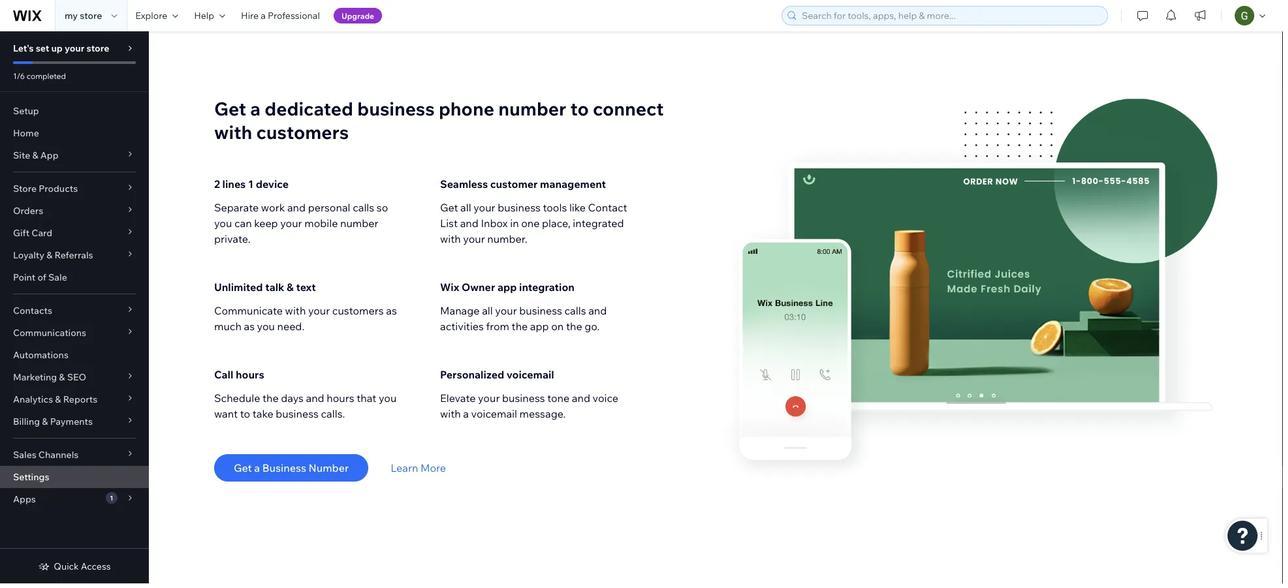Task type: vqa. For each thing, say whether or not it's contained in the screenshot.
store
yes



Task type: locate. For each thing, give the bounding box(es) containing it.
1 vertical spatial all
[[482, 304, 493, 317]]

& inside analytics & reports dropdown button
[[55, 394, 61, 405]]

your right up
[[65, 42, 84, 54]]

get a dedicated business phone number to connect with customers
[[214, 97, 664, 143]]

with down the list
[[440, 232, 461, 246]]

all up the from
[[482, 304, 493, 317]]

site
[[13, 150, 30, 161]]

phone
[[439, 97, 494, 120]]

0 vertical spatial app
[[498, 281, 517, 294]]

number
[[498, 97, 566, 120], [340, 217, 378, 230]]

contacts button
[[0, 300, 149, 322]]

access
[[81, 561, 111, 572]]

your down inbox
[[463, 232, 485, 246]]

marketing
[[13, 372, 57, 383]]

& inside the site & app popup button
[[32, 150, 38, 161]]

voicemail down personalized voicemail
[[471, 407, 517, 421]]

communications button
[[0, 322, 149, 344]]

calls inside the manage all your business calls and activities from the app on the go.
[[565, 304, 586, 317]]

0 vertical spatial get
[[214, 97, 246, 120]]

quick
[[54, 561, 79, 572]]

a inside get a dedicated business phone number to connect with customers
[[250, 97, 261, 120]]

1 vertical spatial calls
[[565, 304, 586, 317]]

store
[[80, 10, 102, 21], [86, 42, 109, 54]]

calls for and
[[565, 304, 586, 317]]

0 horizontal spatial calls
[[353, 201, 374, 214]]

billing & payments
[[13, 416, 93, 427]]

a left business
[[254, 462, 260, 475]]

your inside communicate with your customers as much as you need.
[[308, 304, 330, 317]]

business inside the manage all your business calls and activities from the app on the go.
[[519, 304, 562, 317]]

0 horizontal spatial as
[[244, 320, 255, 333]]

1 horizontal spatial as
[[386, 304, 397, 317]]

integration
[[519, 281, 575, 294]]

with up lines
[[214, 120, 252, 143]]

number
[[309, 462, 349, 475]]

reports
[[63, 394, 97, 405]]

work
[[261, 201, 285, 214]]

the right the from
[[512, 320, 528, 333]]

and inside separate work and personal calls so you can keep your mobile number private.
[[287, 201, 306, 214]]

1 vertical spatial get
[[440, 201, 458, 214]]

& right talk
[[287, 281, 294, 294]]

1 vertical spatial customers
[[332, 304, 384, 317]]

loyalty & referrals button
[[0, 244, 149, 266]]

1 right lines
[[248, 178, 253, 191]]

your inside "sidebar" element
[[65, 42, 84, 54]]

1 horizontal spatial to
[[570, 97, 589, 120]]

your down work
[[280, 217, 302, 230]]

0 vertical spatial 1
[[248, 178, 253, 191]]

personalized voicemail
[[440, 368, 554, 381]]

get
[[214, 97, 246, 120], [440, 201, 458, 214], [234, 462, 252, 475]]

and up go.
[[588, 304, 607, 317]]

app left on
[[530, 320, 549, 333]]

& left seo
[[59, 372, 65, 383]]

0 vertical spatial customers
[[256, 120, 349, 143]]

a right hire
[[261, 10, 266, 21]]

calls left so
[[353, 201, 374, 214]]

with up need.
[[285, 304, 306, 317]]

2 horizontal spatial you
[[379, 392, 397, 405]]

1 horizontal spatial hours
[[327, 392, 354, 405]]

Search for tools, apps, help & more... field
[[798, 7, 1104, 25]]

the
[[512, 320, 528, 333], [566, 320, 582, 333], [263, 392, 279, 405]]

elevate your business tone and voice with a voicemail message.
[[440, 392, 618, 421]]

1 vertical spatial you
[[257, 320, 275, 333]]

your down text
[[308, 304, 330, 317]]

to inside get a dedicated business phone number to connect with customers
[[570, 97, 589, 120]]

to left connect
[[570, 97, 589, 120]]

0 horizontal spatial number
[[340, 217, 378, 230]]

all for get
[[460, 201, 471, 214]]

your inside elevate your business tone and voice with a voicemail message.
[[478, 392, 500, 405]]

0 vertical spatial all
[[460, 201, 471, 214]]

more
[[421, 462, 446, 475]]

app right owner
[[498, 281, 517, 294]]

loyalty
[[13, 249, 44, 261]]

1 horizontal spatial calls
[[565, 304, 586, 317]]

0 horizontal spatial hours
[[236, 368, 264, 381]]

tools
[[543, 201, 567, 214]]

business for customers
[[357, 97, 435, 120]]

my
[[65, 10, 78, 21]]

place,
[[542, 217, 571, 230]]

1 down settings link
[[110, 494, 113, 502]]

wix owner app integration
[[440, 281, 575, 294]]

gift card
[[13, 227, 52, 239]]

automations
[[13, 349, 69, 361]]

to down schedule
[[240, 407, 250, 421]]

& inside marketing & seo dropdown button
[[59, 372, 65, 383]]

communicate
[[214, 304, 283, 317]]

business for inbox
[[498, 201, 541, 214]]

your up the from
[[495, 304, 517, 317]]

your inside the manage all your business calls and activities from the app on the go.
[[495, 304, 517, 317]]

1 horizontal spatial number
[[498, 97, 566, 120]]

1 vertical spatial app
[[530, 320, 549, 333]]

and right days
[[306, 392, 324, 405]]

a left dedicated
[[250, 97, 261, 120]]

& for reports
[[55, 394, 61, 405]]

0 horizontal spatial all
[[460, 201, 471, 214]]

business inside get a dedicated business phone number to connect with customers
[[357, 97, 435, 120]]

the right on
[[566, 320, 582, 333]]

voice
[[593, 392, 618, 405]]

site & app button
[[0, 144, 149, 167]]

0 vertical spatial voicemail
[[507, 368, 554, 381]]

calls inside separate work and personal calls so you can keep your mobile number private.
[[353, 201, 374, 214]]

0 horizontal spatial app
[[498, 281, 517, 294]]

automations link
[[0, 344, 149, 366]]

private.
[[214, 232, 250, 246]]

0 horizontal spatial to
[[240, 407, 250, 421]]

store inside "sidebar" element
[[86, 42, 109, 54]]

you inside separate work and personal calls so you can keep your mobile number private.
[[214, 217, 232, 230]]

& right billing
[[42, 416, 48, 427]]

you up private.
[[214, 217, 232, 230]]

explore
[[135, 10, 167, 21]]

home
[[13, 127, 39, 139]]

talk
[[265, 281, 284, 294]]

point of sale link
[[0, 266, 149, 289]]

on
[[551, 320, 564, 333]]

store down my store
[[86, 42, 109, 54]]

management
[[540, 178, 606, 191]]

your down personalized voicemail
[[478, 392, 500, 405]]

0 vertical spatial you
[[214, 217, 232, 230]]

& right site
[[32, 150, 38, 161]]

sidebar element
[[0, 31, 149, 584]]

voicemail up elevate your business tone and voice with a voicemail message.
[[507, 368, 554, 381]]

to
[[570, 97, 589, 120], [240, 407, 250, 421]]

all for manage
[[482, 304, 493, 317]]

so
[[377, 201, 388, 214]]

help button
[[186, 0, 233, 31]]

business inside get all your business tools like contact list and inbox in one place, integrated with your number.
[[498, 201, 541, 214]]

1 horizontal spatial you
[[257, 320, 275, 333]]

upgrade
[[341, 11, 374, 21]]

all down seamless
[[460, 201, 471, 214]]

2 vertical spatial you
[[379, 392, 397, 405]]

business
[[357, 97, 435, 120], [498, 201, 541, 214], [519, 304, 562, 317], [502, 392, 545, 405], [276, 407, 319, 421]]

1 vertical spatial number
[[340, 217, 378, 230]]

& inside loyalty & referrals popup button
[[46, 249, 52, 261]]

with down 'elevate'
[[440, 407, 461, 421]]

products
[[39, 183, 78, 194]]

1 vertical spatial store
[[86, 42, 109, 54]]

0 vertical spatial number
[[498, 97, 566, 120]]

site & app
[[13, 150, 58, 161]]

a for get a dedicated business phone number to connect with customers
[[250, 97, 261, 120]]

1 vertical spatial 1
[[110, 494, 113, 502]]

1 vertical spatial hours
[[327, 392, 354, 405]]

1 vertical spatial to
[[240, 407, 250, 421]]

get inside get all your business tools like contact list and inbox in one place, integrated with your number.
[[440, 201, 458, 214]]

your inside separate work and personal calls so you can keep your mobile number private.
[[280, 217, 302, 230]]

and
[[287, 201, 306, 214], [460, 217, 479, 230], [588, 304, 607, 317], [306, 392, 324, 405], [572, 392, 590, 405]]

calls up go.
[[565, 304, 586, 317]]

0 vertical spatial calls
[[353, 201, 374, 214]]

all inside get all your business tools like contact list and inbox in one place, integrated with your number.
[[460, 201, 471, 214]]

calls for so
[[353, 201, 374, 214]]

1 horizontal spatial 1
[[248, 178, 253, 191]]

1 vertical spatial voicemail
[[471, 407, 517, 421]]

1 horizontal spatial app
[[530, 320, 549, 333]]

get all your business tools like contact list and inbox in one place, integrated with your number.
[[440, 201, 627, 246]]

manage
[[440, 304, 480, 317]]

mobile
[[304, 217, 338, 230]]

you down communicate
[[257, 320, 275, 333]]

& inside billing & payments popup button
[[42, 416, 48, 427]]

store right my
[[80, 10, 102, 21]]

store
[[13, 183, 37, 194]]

0 horizontal spatial the
[[263, 392, 279, 405]]

you for hours
[[379, 392, 397, 405]]

calls.
[[321, 407, 345, 421]]

you inside schedule the days and hours that you want to take business calls.
[[379, 392, 397, 405]]

set
[[36, 42, 49, 54]]

business
[[262, 462, 306, 475]]

in
[[510, 217, 519, 230]]

seamless customer management
[[440, 178, 606, 191]]

hire
[[241, 10, 259, 21]]

0 horizontal spatial you
[[214, 217, 232, 230]]

hours right call
[[236, 368, 264, 381]]

&
[[32, 150, 38, 161], [46, 249, 52, 261], [287, 281, 294, 294], [59, 372, 65, 383], [55, 394, 61, 405], [42, 416, 48, 427]]

& for referrals
[[46, 249, 52, 261]]

& left reports
[[55, 394, 61, 405]]

and right work
[[287, 201, 306, 214]]

the up take
[[263, 392, 279, 405]]

learn more
[[391, 462, 446, 475]]

tone
[[547, 392, 570, 405]]

hours up calls.
[[327, 392, 354, 405]]

completed
[[27, 71, 66, 81]]

all inside the manage all your business calls and activities from the app on the go.
[[482, 304, 493, 317]]

call
[[214, 368, 233, 381]]

2 vertical spatial get
[[234, 462, 252, 475]]

app inside the manage all your business calls and activities from the app on the go.
[[530, 320, 549, 333]]

and right the list
[[460, 217, 479, 230]]

you right the that
[[379, 392, 397, 405]]

analytics & reports button
[[0, 389, 149, 411]]

billing
[[13, 416, 40, 427]]

1 horizontal spatial the
[[512, 320, 528, 333]]

as
[[386, 304, 397, 317], [244, 320, 255, 333]]

contacts
[[13, 305, 52, 316]]

setup
[[13, 105, 39, 117]]

0 horizontal spatial 1
[[110, 494, 113, 502]]

1 vertical spatial as
[[244, 320, 255, 333]]

a for hire a professional
[[261, 10, 266, 21]]

and right tone
[[572, 392, 590, 405]]

hire a professional
[[241, 10, 320, 21]]

& right the "loyalty"
[[46, 249, 52, 261]]

a inside button
[[254, 462, 260, 475]]

analytics & reports
[[13, 394, 97, 405]]

list
[[440, 217, 458, 230]]

days
[[281, 392, 304, 405]]

0 vertical spatial to
[[570, 97, 589, 120]]

1 horizontal spatial all
[[482, 304, 493, 317]]

store products button
[[0, 178, 149, 200]]

get inside get a dedicated business phone number to connect with customers
[[214, 97, 246, 120]]

a down 'elevate'
[[463, 407, 469, 421]]



Task type: describe. For each thing, give the bounding box(es) containing it.
personalized
[[440, 368, 504, 381]]

point
[[13, 272, 35, 283]]

2 horizontal spatial the
[[566, 320, 582, 333]]

hire a professional link
[[233, 0, 328, 31]]

the inside schedule the days and hours that you want to take business calls.
[[263, 392, 279, 405]]

keep
[[254, 217, 278, 230]]

manage all your business calls and activities from the app on the go.
[[440, 304, 607, 333]]

get a business number
[[234, 462, 349, 475]]

unlimited talk & text
[[214, 281, 316, 294]]

of
[[38, 272, 46, 283]]

get inside button
[[234, 462, 252, 475]]

contact
[[588, 201, 627, 214]]

apps
[[13, 494, 36, 505]]

loyalty & referrals
[[13, 249, 93, 261]]

upgrade button
[[334, 8, 382, 24]]

up
[[51, 42, 63, 54]]

and inside the manage all your business calls and activities from the app on the go.
[[588, 304, 607, 317]]

to inside schedule the days and hours that you want to take business calls.
[[240, 407, 250, 421]]

device
[[256, 178, 289, 191]]

learn
[[391, 462, 418, 475]]

quick access button
[[38, 561, 111, 573]]

with inside elevate your business tone and voice with a voicemail message.
[[440, 407, 461, 421]]

from
[[486, 320, 509, 333]]

gift
[[13, 227, 29, 239]]

personal
[[308, 201, 350, 214]]

card
[[32, 227, 52, 239]]

1 inside "sidebar" element
[[110, 494, 113, 502]]

sales channels
[[13, 449, 79, 461]]

& for app
[[32, 150, 38, 161]]

business for app
[[519, 304, 562, 317]]

0 vertical spatial as
[[386, 304, 397, 317]]

2
[[214, 178, 220, 191]]

customer
[[490, 178, 538, 191]]

analytics
[[13, 394, 53, 405]]

and inside elevate your business tone and voice with a voicemail message.
[[572, 392, 590, 405]]

get for and
[[440, 201, 458, 214]]

sales channels button
[[0, 444, 149, 466]]

number inside get a dedicated business phone number to connect with customers
[[498, 97, 566, 120]]

and inside schedule the days and hours that you want to take business calls.
[[306, 392, 324, 405]]

seo
[[67, 372, 86, 383]]

unlimited
[[214, 281, 263, 294]]

& for payments
[[42, 416, 48, 427]]

much
[[214, 320, 242, 333]]

you for lines
[[214, 217, 232, 230]]

point of sale
[[13, 272, 67, 283]]

with inside get a dedicated business phone number to connect with customers
[[214, 120, 252, 143]]

home link
[[0, 122, 149, 144]]

voicemail inside elevate your business tone and voice with a voicemail message.
[[471, 407, 517, 421]]

customers inside get a dedicated business phone number to connect with customers
[[256, 120, 349, 143]]

wix
[[440, 281, 459, 294]]

marketing & seo button
[[0, 366, 149, 389]]

you inside communicate with your customers as much as you need.
[[257, 320, 275, 333]]

0 vertical spatial hours
[[236, 368, 264, 381]]

billing & payments button
[[0, 411, 149, 433]]

app
[[40, 150, 58, 161]]

with inside communicate with your customers as much as you need.
[[285, 304, 306, 317]]

number inside separate work and personal calls so you can keep your mobile number private.
[[340, 217, 378, 230]]

referrals
[[55, 249, 93, 261]]

orders button
[[0, 200, 149, 222]]

let's
[[13, 42, 34, 54]]

that
[[357, 392, 376, 405]]

message.
[[520, 407, 566, 421]]

settings
[[13, 471, 49, 483]]

business inside schedule the days and hours that you want to take business calls.
[[276, 407, 319, 421]]

learn more button
[[391, 460, 446, 476]]

call hours
[[214, 368, 264, 381]]

a for get a business number
[[254, 462, 260, 475]]

customers inside communicate with your customers as much as you need.
[[332, 304, 384, 317]]

get for with
[[214, 97, 246, 120]]

setup link
[[0, 100, 149, 122]]

need.
[[277, 320, 305, 333]]

and inside get all your business tools like contact list and inbox in one place, integrated with your number.
[[460, 217, 479, 230]]

text
[[296, 281, 316, 294]]

one
[[521, 217, 540, 230]]

take
[[253, 407, 273, 421]]

0 vertical spatial store
[[80, 10, 102, 21]]

a inside elevate your business tone and voice with a voicemail message.
[[463, 407, 469, 421]]

schedule the days and hours that you want to take business calls.
[[214, 392, 397, 421]]

schedule
[[214, 392, 260, 405]]

inbox
[[481, 217, 508, 230]]

owner
[[462, 281, 495, 294]]

number.
[[487, 232, 527, 246]]

separate work and personal calls so you can keep your mobile number private.
[[214, 201, 388, 246]]

separate
[[214, 201, 259, 214]]

channels
[[38, 449, 79, 461]]

orders
[[13, 205, 43, 216]]

elevate
[[440, 392, 476, 405]]

get a business number button
[[214, 455, 368, 482]]

with inside get all your business tools like contact list and inbox in one place, integrated with your number.
[[440, 232, 461, 246]]

& for seo
[[59, 372, 65, 383]]

marketing & seo
[[13, 372, 86, 383]]

sale
[[48, 272, 67, 283]]

go.
[[585, 320, 600, 333]]

seamless
[[440, 178, 488, 191]]

integrated
[[573, 217, 624, 230]]

activities
[[440, 320, 484, 333]]

your up inbox
[[474, 201, 495, 214]]

business inside elevate your business tone and voice with a voicemail message.
[[502, 392, 545, 405]]

hours inside schedule the days and hours that you want to take business calls.
[[327, 392, 354, 405]]

let's set up your store
[[13, 42, 109, 54]]



